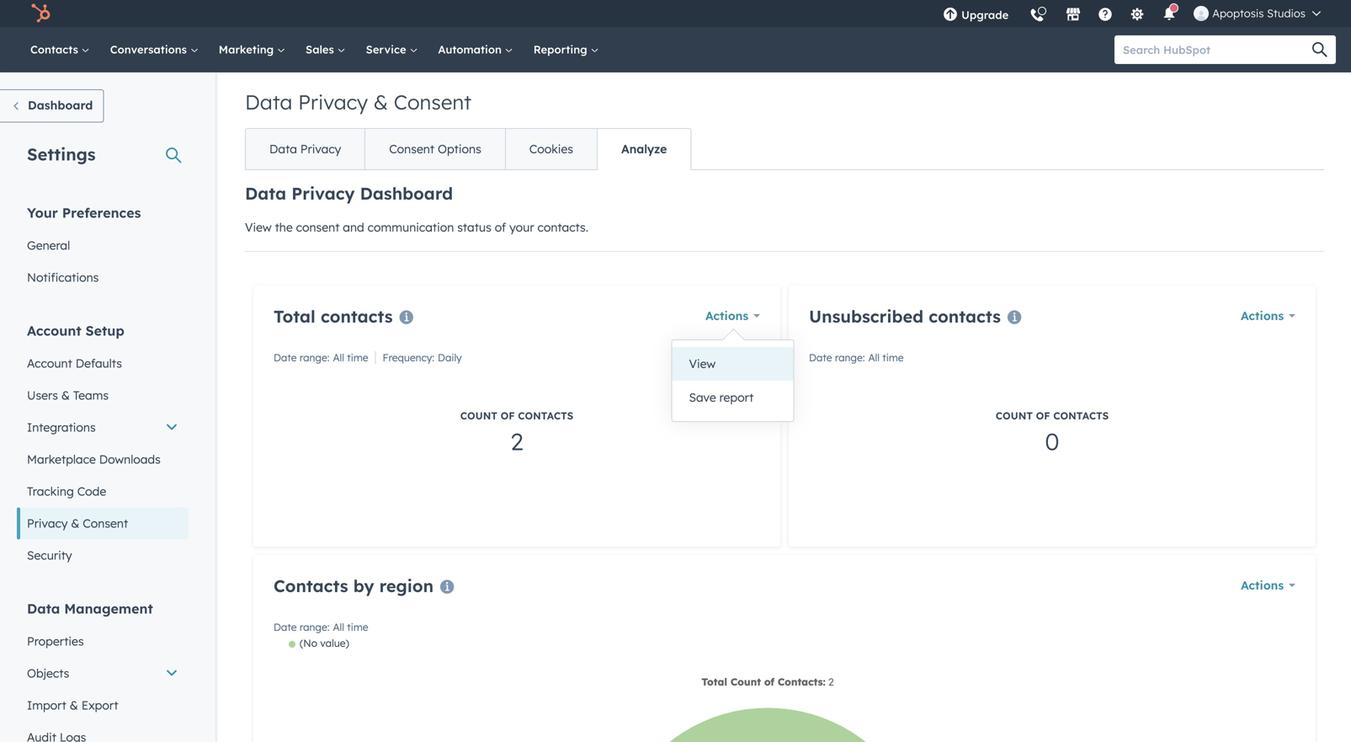 Task type: locate. For each thing, give the bounding box(es) containing it.
privacy down sales link
[[298, 89, 368, 115]]

all down unsubscribed
[[869, 351, 880, 364]]

0 horizontal spatial dashboard
[[28, 98, 93, 112]]

1 horizontal spatial contacts
[[929, 306, 1002, 327]]

time for 0
[[883, 351, 904, 364]]

view left the
[[245, 220, 272, 235]]

time down contacts by region
[[347, 621, 369, 633]]

dashboard inside dashboard link
[[28, 98, 93, 112]]

1 account from the top
[[27, 322, 81, 339]]

contacts
[[30, 43, 81, 56], [518, 409, 574, 422], [1054, 409, 1110, 422], [274, 575, 348, 596]]

cookies link
[[505, 129, 597, 169]]

consent options
[[389, 142, 482, 156]]

marketplaces image
[[1067, 8, 1082, 23]]

view inside button
[[689, 356, 716, 371]]

date down total in the left of the page
[[274, 351, 297, 364]]

0 horizontal spatial count
[[461, 409, 498, 422]]

conversations link
[[100, 27, 209, 72]]

and
[[343, 220, 365, 235]]

marketing link
[[209, 27, 296, 72]]

all for 0
[[869, 351, 880, 364]]

privacy inside navigation
[[301, 142, 341, 156]]

range: down unsubscribed
[[835, 351, 865, 364]]

1 vertical spatial view
[[689, 356, 716, 371]]

consent
[[394, 89, 472, 115], [389, 142, 435, 156], [83, 516, 128, 531]]

time down unsubscribed contacts
[[883, 351, 904, 364]]

date down unsubscribed
[[810, 351, 833, 364]]

security link
[[17, 540, 189, 572]]

1 horizontal spatial dashboard
[[360, 183, 453, 204]]

& inside the data management element
[[70, 698, 78, 713]]

date range: all time down total contacts
[[274, 351, 369, 364]]

1 vertical spatial consent
[[389, 142, 435, 156]]

dashboard up the communication
[[360, 183, 453, 204]]

0 vertical spatial dashboard
[[28, 98, 93, 112]]

range: for daily
[[300, 351, 330, 364]]

0 horizontal spatial contacts
[[321, 306, 393, 327]]

marketplace downloads link
[[17, 444, 189, 476]]

dashboard
[[28, 98, 93, 112], [360, 183, 453, 204]]

count for 2
[[461, 409, 498, 422]]

account setup
[[27, 322, 124, 339]]

1 vertical spatial dashboard
[[360, 183, 453, 204]]

0 vertical spatial view
[[245, 220, 272, 235]]

account up account defaults
[[27, 322, 81, 339]]

data for data privacy
[[270, 142, 297, 156]]

date for 0
[[810, 351, 833, 364]]

contacts
[[321, 306, 393, 327], [929, 306, 1002, 327]]

date range: all time for daily
[[274, 351, 369, 364]]

account for account defaults
[[27, 356, 72, 371]]

account up users
[[27, 356, 72, 371]]

0 vertical spatial actions button
[[1242, 304, 1296, 328]]

consent
[[296, 220, 340, 235]]

actions inside actions dropdown button
[[706, 308, 749, 323]]

search button
[[1305, 35, 1337, 64]]

marketplaces button
[[1057, 0, 1092, 27]]

privacy up the data privacy dashboard
[[301, 142, 341, 156]]

contacts.
[[538, 220, 589, 235]]

tracking
[[27, 484, 74, 499]]

count of contacts 2
[[461, 409, 574, 456]]

notifications
[[27, 270, 99, 285]]

setup
[[86, 322, 124, 339]]

contacts up '2'
[[518, 409, 574, 422]]

data for data privacy & consent
[[245, 89, 293, 115]]

privacy for data privacy dashboard
[[292, 183, 355, 204]]

notifications link
[[17, 262, 189, 294]]

date range: all time down unsubscribed
[[810, 351, 904, 364]]

users
[[27, 388, 58, 403]]

privacy & consent
[[27, 516, 128, 531]]

1 vertical spatial actions button
[[1242, 574, 1296, 597]]

count inside the count of contacts 2
[[461, 409, 498, 422]]

data
[[245, 89, 293, 115], [270, 142, 297, 156], [245, 183, 286, 204], [27, 600, 60, 617]]

0 vertical spatial account
[[27, 322, 81, 339]]

of inside count of contacts 0
[[1037, 409, 1051, 422]]

1 horizontal spatial view
[[689, 356, 716, 371]]

hubspot image
[[30, 3, 51, 24]]

data privacy & consent
[[245, 89, 472, 115]]

1 actions button from the top
[[1242, 304, 1296, 328]]

navigation
[[245, 128, 692, 170]]

account
[[27, 322, 81, 339], [27, 356, 72, 371]]

1 vertical spatial account
[[27, 356, 72, 371]]

count
[[461, 409, 498, 422], [996, 409, 1034, 422]]

consent inside account setup element
[[83, 516, 128, 531]]

1 horizontal spatial count
[[996, 409, 1034, 422]]

2 account from the top
[[27, 356, 72, 371]]

region
[[380, 575, 434, 596]]

dashboard up settings
[[28, 98, 93, 112]]

communication
[[368, 220, 454, 235]]

integrations
[[27, 420, 96, 435]]

apoptosis studios button
[[1185, 0, 1332, 27]]

2 vertical spatial consent
[[83, 516, 128, 531]]

service
[[366, 43, 410, 56]]

range: down total contacts
[[300, 351, 330, 364]]

import
[[27, 698, 66, 713]]

apoptosis studios
[[1213, 6, 1307, 20]]

tracking code
[[27, 484, 106, 499]]

preferences
[[62, 204, 141, 221]]

security
[[27, 548, 72, 563]]

of inside the count of contacts 2
[[501, 409, 515, 422]]

marketing
[[219, 43, 277, 56]]

users & teams
[[27, 388, 109, 403]]

contacts left by
[[274, 575, 348, 596]]

data privacy
[[270, 142, 341, 156]]

date down contacts by region
[[274, 621, 297, 633]]

data inside navigation
[[270, 142, 297, 156]]

studios
[[1268, 6, 1307, 20]]

2
[[511, 427, 524, 456]]

status
[[458, 220, 492, 235]]

all down total contacts
[[333, 351, 344, 364]]

view
[[245, 220, 272, 235], [689, 356, 716, 371]]

marketplace
[[27, 452, 96, 467]]

time
[[347, 351, 369, 364], [883, 351, 904, 364], [347, 621, 369, 633]]

of up '2'
[[501, 409, 515, 422]]

tara schultz image
[[1195, 6, 1210, 21]]

unsubscribed contacts
[[810, 306, 1002, 327]]

contacts up 0
[[1054, 409, 1110, 422]]

consent left options
[[389, 142, 435, 156]]

& left 'export'
[[70, 698, 78, 713]]

of
[[495, 220, 506, 235], [501, 409, 515, 422], [1037, 409, 1051, 422]]

time down total contacts
[[347, 351, 369, 364]]

actions button for unsubscribed contacts
[[1242, 304, 1296, 328]]

calling icon image
[[1030, 8, 1046, 24]]

range:
[[300, 351, 330, 364], [835, 351, 865, 364], [300, 621, 330, 633]]

& down tracking code
[[71, 516, 79, 531]]

reporting link
[[524, 27, 609, 72]]

privacy
[[298, 89, 368, 115], [301, 142, 341, 156], [292, 183, 355, 204], [27, 516, 68, 531]]

&
[[374, 89, 388, 115], [61, 388, 70, 403], [71, 516, 79, 531], [70, 698, 78, 713]]

reporting
[[534, 43, 591, 56]]

actions
[[706, 308, 749, 323], [1242, 308, 1285, 323], [1242, 578, 1285, 593]]

all
[[333, 351, 344, 364], [869, 351, 880, 364], [333, 621, 344, 633]]

view up the save
[[689, 356, 716, 371]]

of up 0
[[1037, 409, 1051, 422]]

privacy up security
[[27, 516, 68, 531]]

date
[[274, 351, 297, 364], [810, 351, 833, 364], [274, 621, 297, 633]]

privacy up consent
[[292, 183, 355, 204]]

2 count from the left
[[996, 409, 1034, 422]]

daily
[[438, 351, 462, 364]]

consent down tracking code link at the left of page
[[83, 516, 128, 531]]

interactive chart image
[[274, 637, 1296, 742]]

view button
[[673, 347, 794, 381]]

properties
[[27, 634, 84, 649]]

1 count from the left
[[461, 409, 498, 422]]

privacy & consent link
[[17, 508, 189, 540]]

consent up consent options
[[394, 89, 472, 115]]

0 horizontal spatial view
[[245, 220, 272, 235]]

date range: all time
[[274, 351, 369, 364], [810, 351, 904, 364], [274, 621, 369, 633]]

count inside count of contacts 0
[[996, 409, 1034, 422]]

view for view
[[689, 356, 716, 371]]

code
[[77, 484, 106, 499]]

1 contacts from the left
[[321, 306, 393, 327]]

2 actions button from the top
[[1242, 574, 1296, 597]]

& right users
[[61, 388, 70, 403]]

menu containing apoptosis studios
[[933, 0, 1332, 33]]

menu
[[933, 0, 1332, 33]]

range: down contacts by region
[[300, 621, 330, 633]]

2 contacts from the left
[[929, 306, 1002, 327]]

privacy for data privacy
[[301, 142, 341, 156]]



Task type: describe. For each thing, give the bounding box(es) containing it.
downloads
[[99, 452, 161, 467]]

tracking code link
[[17, 476, 189, 508]]

consent options link
[[365, 129, 505, 169]]

account defaults
[[27, 356, 122, 371]]

save report button
[[673, 381, 794, 414]]

privacy for data privacy & consent
[[298, 89, 368, 115]]

settings image
[[1131, 8, 1146, 23]]

analyze
[[622, 142, 667, 156]]

date range: all time for 0
[[810, 351, 904, 364]]

help image
[[1099, 8, 1114, 23]]

your preferences
[[27, 204, 141, 221]]

actions for 2
[[706, 308, 749, 323]]

& for export
[[70, 698, 78, 713]]

your preferences element
[[17, 203, 189, 294]]

report
[[720, 390, 754, 405]]

& for teams
[[61, 388, 70, 403]]

unsubscribed
[[810, 306, 924, 327]]

apoptosis
[[1213, 6, 1265, 20]]

time for daily
[[347, 351, 369, 364]]

data management
[[27, 600, 153, 617]]

objects button
[[17, 657, 189, 689]]

notifications image
[[1163, 8, 1178, 23]]

date range: all time down contacts by region
[[274, 621, 369, 633]]

contacts link
[[20, 27, 100, 72]]

conversations
[[110, 43, 190, 56]]

contacts for 0
[[929, 306, 1002, 327]]

automation
[[438, 43, 505, 56]]

your
[[510, 220, 535, 235]]

total contacts
[[274, 306, 393, 327]]

view the consent and communication status of your contacts.
[[245, 220, 589, 235]]

options
[[438, 142, 482, 156]]

of left your
[[495, 220, 506, 235]]

upgrade
[[962, 8, 1009, 22]]

defaults
[[76, 356, 122, 371]]

count of contacts 0
[[996, 409, 1110, 456]]

settings
[[27, 144, 96, 165]]

all down contacts by region
[[333, 621, 344, 633]]

Search HubSpot search field
[[1115, 35, 1322, 64]]

count for 0
[[996, 409, 1034, 422]]

general link
[[17, 230, 189, 262]]

of for 2
[[501, 409, 515, 422]]

help button
[[1092, 0, 1121, 27]]

export
[[82, 698, 118, 713]]

date for daily
[[274, 351, 297, 364]]

& for consent
[[71, 516, 79, 531]]

dashboard link
[[0, 89, 104, 123]]

your
[[27, 204, 58, 221]]

import & export
[[27, 698, 118, 713]]

contacts by region
[[274, 575, 434, 596]]

0
[[1046, 427, 1060, 456]]

all for daily
[[333, 351, 344, 364]]

data for data management
[[27, 600, 60, 617]]

upgrade image
[[944, 8, 959, 23]]

cookies
[[530, 142, 574, 156]]

properties link
[[17, 625, 189, 657]]

marketplace downloads
[[27, 452, 161, 467]]

consent inside 'link'
[[389, 142, 435, 156]]

privacy inside account setup element
[[27, 516, 68, 531]]

service link
[[356, 27, 428, 72]]

calling icon button
[[1024, 2, 1052, 27]]

by
[[354, 575, 374, 596]]

frequency:
[[383, 351, 435, 364]]

automation link
[[428, 27, 524, 72]]

contacts inside count of contacts 0
[[1054, 409, 1110, 422]]

sales link
[[296, 27, 356, 72]]

account setup element
[[17, 321, 189, 572]]

actions for 0
[[1242, 308, 1285, 323]]

data privacy link
[[246, 129, 365, 169]]

range: for 0
[[835, 351, 865, 364]]

of for 0
[[1037, 409, 1051, 422]]

contacts inside the count of contacts 2
[[518, 409, 574, 422]]

data management element
[[17, 599, 189, 742]]

actions button for contacts by region
[[1242, 574, 1296, 597]]

account defaults link
[[17, 347, 189, 379]]

view for view the consent and communication status of your contacts.
[[245, 220, 272, 235]]

navigation containing data privacy
[[245, 128, 692, 170]]

general
[[27, 238, 70, 253]]

users & teams link
[[17, 379, 189, 411]]

data privacy dashboard
[[245, 183, 453, 204]]

total
[[274, 306, 316, 327]]

actions button
[[706, 304, 761, 328]]

& down service
[[374, 89, 388, 115]]

the
[[275, 220, 293, 235]]

contacts down hubspot link
[[30, 43, 81, 56]]

data for data privacy dashboard
[[245, 183, 286, 204]]

import & export link
[[17, 689, 189, 721]]

search image
[[1313, 42, 1328, 57]]

frequency: daily
[[383, 351, 462, 364]]

contacts for 2
[[321, 306, 393, 327]]

teams
[[73, 388, 109, 403]]

management
[[64, 600, 153, 617]]

sales
[[306, 43, 338, 56]]

0 vertical spatial consent
[[394, 89, 472, 115]]

settings link
[[1121, 0, 1156, 27]]

notifications button
[[1156, 0, 1185, 27]]

hubspot link
[[20, 3, 63, 24]]

objects
[[27, 666, 69, 681]]

account for account setup
[[27, 322, 81, 339]]

save report
[[689, 390, 754, 405]]



Task type: vqa. For each thing, say whether or not it's contained in the screenshot.
0's Count
yes



